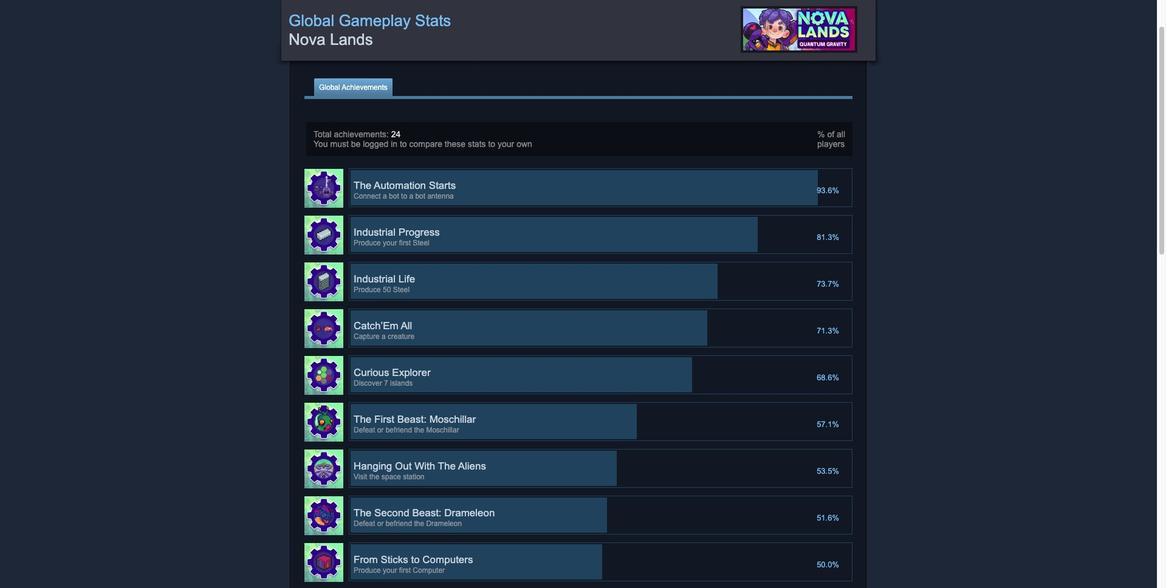Task type: locate. For each thing, give the bounding box(es) containing it.
in
[[391, 139, 398, 149]]

steel inside industrial life produce 50 steel
[[393, 286, 410, 294]]

industrial inside industrial progress produce your first steel
[[354, 227, 396, 238]]

a down automation in the top left of the page
[[409, 192, 414, 201]]

to inside from sticks to computers produce your first computer
[[411, 555, 420, 566]]

all
[[837, 130, 846, 139]]

your up industrial life produce 50 steel
[[383, 239, 397, 248]]

2 or from the top
[[377, 520, 384, 528]]

produce for industrial life
[[354, 286, 381, 294]]

1 industrial from the top
[[354, 227, 396, 238]]

0 vertical spatial steel
[[413, 239, 430, 248]]

produce
[[354, 239, 381, 248], [354, 286, 381, 294], [354, 567, 381, 575]]

to right stats
[[489, 139, 496, 149]]

1 horizontal spatial bot
[[416, 192, 426, 201]]

islands
[[390, 379, 413, 388]]

or
[[377, 426, 384, 435], [377, 520, 384, 528]]

the up connect
[[354, 180, 372, 192]]

curious
[[354, 367, 390, 379]]

your
[[498, 139, 515, 149], [383, 239, 397, 248], [383, 567, 397, 575]]

first
[[399, 239, 411, 248], [399, 567, 411, 575]]

the
[[354, 180, 372, 192], [354, 414, 372, 426], [438, 461, 456, 473], [354, 508, 372, 519]]

a right connect
[[383, 192, 387, 201]]

from
[[354, 555, 378, 566]]

defeat
[[354, 426, 375, 435], [354, 520, 375, 528]]

must
[[331, 139, 349, 149]]

1 vertical spatial industrial
[[354, 274, 396, 285]]

0 vertical spatial drameleon
[[445, 508, 495, 519]]

the right with
[[438, 461, 456, 473]]

your left own
[[498, 139, 515, 149]]

defeat inside the second beast: drameleon defeat or befriend the drameleon
[[354, 520, 375, 528]]

2 vertical spatial produce
[[354, 567, 381, 575]]

total achievements: 24 you must be logged in to compare these stats to your own
[[314, 130, 533, 149]]

moschillar
[[430, 414, 476, 426], [427, 426, 459, 435]]

steel down "progress"
[[413, 239, 430, 248]]

moschillar up aliens
[[430, 414, 476, 426]]

defeat down first
[[354, 426, 375, 435]]

industrial inside industrial life produce 50 steel
[[354, 274, 396, 285]]

be
[[351, 139, 361, 149]]

your down the sticks
[[383, 567, 397, 575]]

the up with
[[414, 426, 425, 435]]

0 horizontal spatial steel
[[393, 286, 410, 294]]

2 defeat from the top
[[354, 520, 375, 528]]

1 produce from the top
[[354, 239, 381, 248]]

or down first
[[377, 426, 384, 435]]

bot
[[389, 192, 399, 201], [416, 192, 426, 201]]

%
[[818, 130, 826, 139]]

the inside the hanging out with the aliens visit the space station
[[438, 461, 456, 473]]

1 befriend from the top
[[386, 426, 412, 435]]

0 horizontal spatial bot
[[389, 192, 399, 201]]

the inside the second beast: drameleon defeat or befriend the drameleon
[[354, 508, 372, 519]]

produce inside industrial progress produce your first steel
[[354, 239, 381, 248]]

2 first from the top
[[399, 567, 411, 575]]

the inside 'the first beast: moschillar defeat or befriend the moschillar'
[[354, 414, 372, 426]]

industrial
[[354, 227, 396, 238], [354, 274, 396, 285]]

computers
[[423, 555, 473, 566]]

0 vertical spatial defeat
[[354, 426, 375, 435]]

1 vertical spatial beast:
[[413, 508, 442, 519]]

aliens
[[458, 461, 486, 473]]

1 vertical spatial steel
[[393, 286, 410, 294]]

beast:
[[398, 414, 427, 426], [413, 508, 442, 519]]

produce up industrial life produce 50 steel
[[354, 239, 381, 248]]

befriend down first
[[386, 426, 412, 435]]

the for first
[[414, 426, 425, 435]]

lands
[[330, 30, 373, 49]]

the left the second
[[354, 508, 372, 519]]

befriend inside the second beast: drameleon defeat or befriend the drameleon
[[386, 520, 412, 528]]

2 befriend from the top
[[386, 520, 412, 528]]

0 vertical spatial global
[[289, 12, 335, 30]]

of
[[828, 130, 835, 139]]

curious explorer discover 7 islands
[[354, 367, 431, 388]]

beast: inside 'the first beast: moschillar defeat or befriend the moschillar'
[[398, 414, 427, 426]]

industrial for industrial progress
[[354, 227, 396, 238]]

to
[[400, 139, 407, 149], [489, 139, 496, 149], [401, 192, 407, 201], [411, 555, 420, 566]]

bot left antenna
[[416, 192, 426, 201]]

1 vertical spatial or
[[377, 520, 384, 528]]

global inside global gameplay stats nova lands
[[289, 12, 335, 30]]

1 bot from the left
[[389, 192, 399, 201]]

steel inside industrial progress produce your first steel
[[413, 239, 430, 248]]

global achievements
[[319, 83, 388, 92]]

2 produce from the top
[[354, 286, 381, 294]]

2 industrial from the top
[[354, 274, 396, 285]]

beast: right the second
[[413, 508, 442, 519]]

industrial down connect
[[354, 227, 396, 238]]

or for second
[[377, 520, 384, 528]]

to up computer
[[411, 555, 420, 566]]

2 vertical spatial your
[[383, 567, 397, 575]]

catch'em
[[354, 320, 399, 332]]

1 vertical spatial the
[[370, 473, 380, 482]]

0 vertical spatial first
[[399, 239, 411, 248]]

befriend
[[386, 426, 412, 435], [386, 520, 412, 528]]

defeat inside 'the first beast: moschillar defeat or befriend the moschillar'
[[354, 426, 375, 435]]

the inside 'the first beast: moschillar defeat or befriend the moschillar'
[[414, 426, 425, 435]]

drameleon down aliens
[[445, 508, 495, 519]]

beast: for second
[[413, 508, 442, 519]]

global gameplay stats nova lands
[[289, 12, 451, 49]]

capture
[[354, 333, 380, 341]]

progress
[[399, 227, 440, 238]]

0 vertical spatial befriend
[[386, 426, 412, 435]]

a
[[383, 192, 387, 201], [409, 192, 414, 201], [382, 333, 386, 341]]

1 vertical spatial moschillar
[[427, 426, 459, 435]]

the inside the automation starts connect a bot to a bot antenna
[[354, 180, 372, 192]]

connect
[[354, 192, 381, 201]]

first down the sticks
[[399, 567, 411, 575]]

or inside the second beast: drameleon defeat or befriend the drameleon
[[377, 520, 384, 528]]

nova
[[289, 30, 326, 49]]

a inside catch'em all capture a creature
[[382, 333, 386, 341]]

1 or from the top
[[377, 426, 384, 435]]

your inside industrial progress produce your first steel
[[383, 239, 397, 248]]

1 vertical spatial produce
[[354, 286, 381, 294]]

defeat down the second
[[354, 520, 375, 528]]

space
[[382, 473, 401, 482]]

befriend inside 'the first beast: moschillar defeat or befriend the moschillar'
[[386, 426, 412, 435]]

first inside from sticks to computers produce your first computer
[[399, 567, 411, 575]]

to down automation in the top left of the page
[[401, 192, 407, 201]]

produce left 50 at the left
[[354, 286, 381, 294]]

global up nova
[[289, 12, 335, 30]]

global left achievements at the top left
[[319, 83, 340, 92]]

the
[[414, 426, 425, 435], [370, 473, 380, 482], [414, 520, 425, 528]]

the up from sticks to computers produce your first computer
[[414, 520, 425, 528]]

drameleon up computers
[[427, 520, 462, 528]]

1 vertical spatial befriend
[[386, 520, 412, 528]]

0 vertical spatial beast:
[[398, 414, 427, 426]]

first inside industrial progress produce your first steel
[[399, 239, 411, 248]]

1 defeat from the top
[[354, 426, 375, 435]]

0 vertical spatial the
[[414, 426, 425, 435]]

global
[[289, 12, 335, 30], [319, 83, 340, 92]]

50
[[383, 286, 391, 294]]

catch'em all capture a creature
[[354, 320, 415, 341]]

stats
[[415, 12, 451, 30]]

or inside 'the first beast: moschillar defeat or befriend the moschillar'
[[377, 426, 384, 435]]

to right the in at the top of the page
[[400, 139, 407, 149]]

the automation starts connect a bot to a bot antenna
[[354, 180, 456, 201]]

moschillar up with
[[427, 426, 459, 435]]

the for first
[[354, 414, 372, 426]]

drameleon
[[445, 508, 495, 519], [427, 520, 462, 528]]

1 first from the top
[[399, 239, 411, 248]]

0 vertical spatial or
[[377, 426, 384, 435]]

a down catch'em
[[382, 333, 386, 341]]

produce inside from sticks to computers produce your first computer
[[354, 567, 381, 575]]

to inside the automation starts connect a bot to a bot antenna
[[401, 192, 407, 201]]

3 produce from the top
[[354, 567, 381, 575]]

your inside from sticks to computers produce your first computer
[[383, 567, 397, 575]]

beast: right first
[[398, 414, 427, 426]]

the inside the second beast: drameleon defeat or befriend the drameleon
[[414, 520, 425, 528]]

produce inside industrial life produce 50 steel
[[354, 286, 381, 294]]

beast: inside the second beast: drameleon defeat or befriend the drameleon
[[413, 508, 442, 519]]

bot down automation in the top left of the page
[[389, 192, 399, 201]]

0 vertical spatial produce
[[354, 239, 381, 248]]

2 bot from the left
[[416, 192, 426, 201]]

2 vertical spatial the
[[414, 520, 425, 528]]

befriend down the second
[[386, 520, 412, 528]]

1 vertical spatial global
[[319, 83, 340, 92]]

steel down life
[[393, 286, 410, 294]]

befriend for second
[[386, 520, 412, 528]]

starts
[[429, 180, 456, 192]]

achievements
[[342, 83, 388, 92]]

the left first
[[354, 414, 372, 426]]

gameplay
[[339, 12, 411, 30]]

1 vertical spatial first
[[399, 567, 411, 575]]

or down the second
[[377, 520, 384, 528]]

0 vertical spatial industrial
[[354, 227, 396, 238]]

first down "progress"
[[399, 239, 411, 248]]

total
[[314, 130, 332, 139]]

0 vertical spatial your
[[498, 139, 515, 149]]

produce down from in the bottom left of the page
[[354, 567, 381, 575]]

1 horizontal spatial steel
[[413, 239, 430, 248]]

1 vertical spatial your
[[383, 239, 397, 248]]

industrial up 50 at the left
[[354, 274, 396, 285]]

the down the hanging
[[370, 473, 380, 482]]

1 vertical spatial defeat
[[354, 520, 375, 528]]

steel
[[413, 239, 430, 248], [393, 286, 410, 294]]



Task type: vqa. For each thing, say whether or not it's contained in the screenshot.
The First Beast: Moschillar Defeat or befriend the Moschillar
yes



Task type: describe. For each thing, give the bounding box(es) containing it.
industrial for industrial life
[[354, 274, 396, 285]]

the for automation
[[354, 180, 372, 192]]

global for global achievements
[[319, 83, 340, 92]]

from sticks to computers produce your first computer
[[354, 555, 473, 575]]

the inside the hanging out with the aliens visit the space station
[[370, 473, 380, 482]]

hanging out with the aliens visit the space station
[[354, 461, 486, 482]]

stats
[[468, 139, 486, 149]]

first
[[375, 414, 395, 426]]

defeat for second
[[354, 520, 375, 528]]

own
[[517, 139, 533, 149]]

24
[[391, 130, 401, 139]]

automation
[[374, 180, 426, 192]]

7
[[384, 379, 388, 388]]

these
[[445, 139, 466, 149]]

compare
[[410, 139, 443, 149]]

with
[[415, 461, 436, 473]]

the second beast: drameleon defeat or befriend the drameleon
[[354, 508, 495, 528]]

computer
[[413, 567, 445, 575]]

logged
[[363, 139, 389, 149]]

explorer
[[392, 367, 431, 379]]

hanging
[[354, 461, 392, 473]]

station
[[403, 473, 425, 482]]

all
[[401, 320, 413, 332]]

the for second
[[414, 520, 425, 528]]

the first beast: moschillar defeat or befriend the moschillar
[[354, 414, 476, 435]]

players
[[818, 139, 845, 149]]

beast: for first
[[398, 414, 427, 426]]

creature
[[388, 333, 415, 341]]

achievements:
[[334, 130, 389, 139]]

out
[[395, 461, 412, 473]]

1 vertical spatial drameleon
[[427, 520, 462, 528]]

discover
[[354, 379, 382, 388]]

% of all players
[[818, 130, 846, 149]]

second
[[375, 508, 410, 519]]

or for first
[[377, 426, 384, 435]]

antenna
[[428, 192, 454, 201]]

0 vertical spatial moschillar
[[430, 414, 476, 426]]

industrial life produce 50 steel
[[354, 274, 415, 294]]

produce for industrial progress
[[354, 239, 381, 248]]

visit
[[354, 473, 368, 482]]

your inside total achievements: 24 you must be logged in to compare these stats to your own
[[498, 139, 515, 149]]

you
[[314, 139, 328, 149]]

sticks
[[381, 555, 408, 566]]

defeat for first
[[354, 426, 375, 435]]

befriend for first
[[386, 426, 412, 435]]

industrial progress produce your first steel
[[354, 227, 440, 248]]

the for second
[[354, 508, 372, 519]]

global for global gameplay stats nova lands
[[289, 12, 335, 30]]

life
[[399, 274, 415, 285]]



